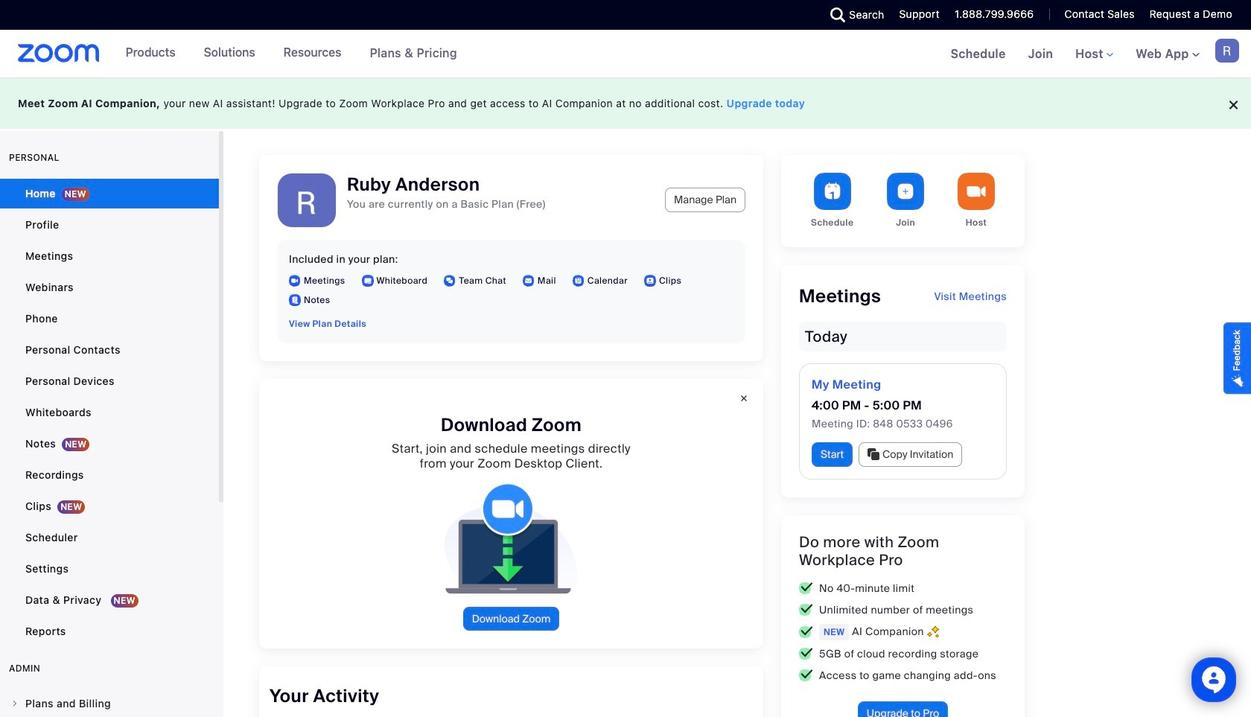 Task type: vqa. For each thing, say whether or not it's contained in the screenshot.
"PRODUCT INFORMATION" navigation
yes



Task type: describe. For each thing, give the bounding box(es) containing it.
profile.zoom_team_chat image
[[444, 275, 456, 287]]

join image
[[887, 173, 924, 210]]

profile picture image
[[1215, 39, 1239, 63]]

download zoom image
[[433, 483, 590, 595]]

profile.zoom_clips image
[[644, 275, 656, 287]]

profile.zoom_mail image
[[523, 275, 535, 287]]

3 check box image from the top
[[799, 670, 813, 682]]

advanced feature image
[[927, 626, 939, 638]]

host image
[[958, 173, 995, 210]]

profile.zoom_calendar image
[[573, 275, 584, 287]]

2 check box image from the top
[[799, 626, 813, 638]]



Task type: locate. For each thing, give the bounding box(es) containing it.
check box image
[[799, 604, 813, 616], [799, 626, 813, 638], [799, 670, 813, 682]]

0 vertical spatial check box image
[[799, 604, 813, 616]]

meetings navigation
[[940, 30, 1251, 79]]

1 check box image from the top
[[799, 583, 813, 595]]

avatar image
[[278, 174, 336, 232]]

1 vertical spatial check box image
[[799, 626, 813, 638]]

product information navigation
[[114, 30, 468, 77]]

profile.zoom_whiteboard image
[[362, 275, 374, 287]]

profile.zoom_notes image
[[289, 294, 301, 306]]

check box image
[[799, 583, 813, 595], [799, 648, 813, 660]]

0 vertical spatial check box image
[[799, 583, 813, 595]]

menu item
[[0, 690, 219, 717]]

1 check box image from the top
[[799, 604, 813, 616]]

banner
[[0, 30, 1251, 79]]

footer
[[0, 77, 1251, 129]]

profile.zoom_meetings image
[[289, 275, 301, 287]]

right image
[[10, 699, 19, 708]]

zoom logo image
[[18, 44, 100, 63]]

personal menu menu
[[0, 179, 219, 648]]

2 check box image from the top
[[799, 648, 813, 660]]

schedule image
[[814, 173, 851, 210]]

2 vertical spatial check box image
[[799, 670, 813, 682]]

1 vertical spatial check box image
[[799, 648, 813, 660]]



